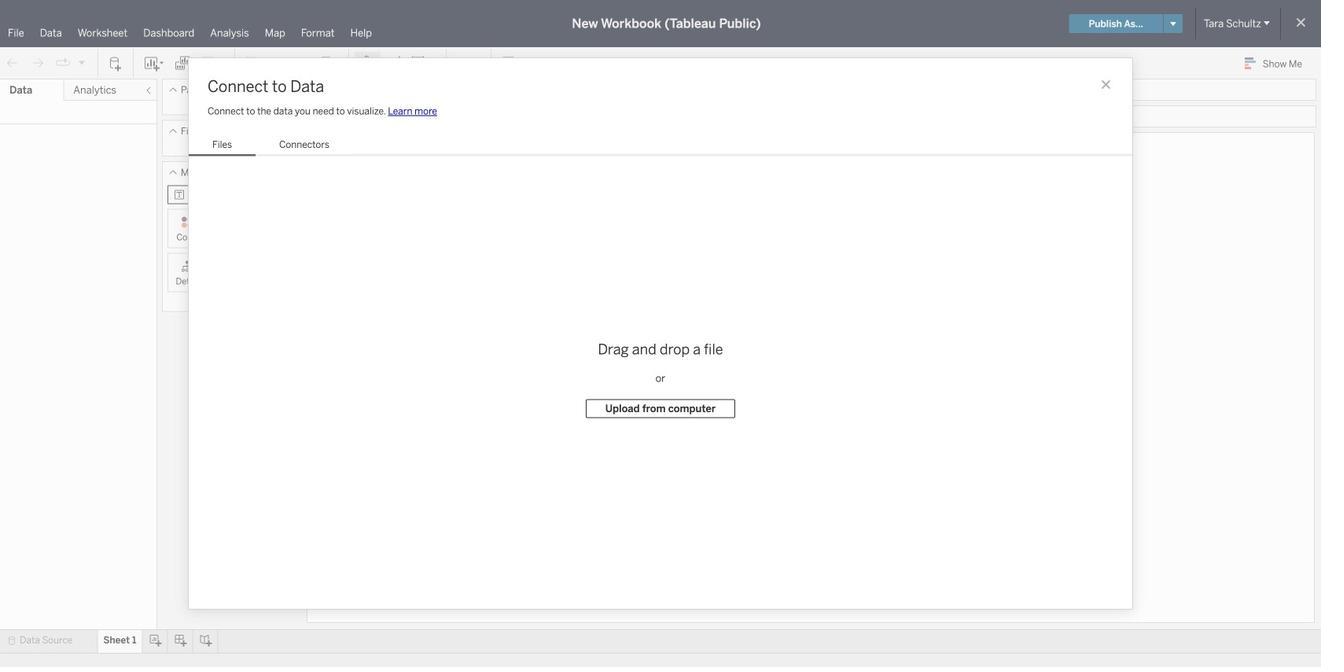 Task type: locate. For each thing, give the bounding box(es) containing it.
undo image
[[5, 55, 20, 71]]

duplicate image
[[175, 55, 190, 71]]

new worksheet image
[[143, 55, 165, 71]]

format workbook image
[[386, 55, 402, 71]]

show/hide cards image
[[456, 55, 482, 71]]

download image
[[501, 55, 517, 71]]

clear sheet image
[[200, 55, 225, 71]]

redo image
[[30, 55, 46, 71]]

totals image
[[320, 55, 339, 71]]

list box
[[189, 136, 353, 157]]



Task type: describe. For each thing, give the bounding box(es) containing it.
swap rows and columns image
[[245, 55, 260, 71]]

replay animation image
[[55, 55, 71, 71]]

collapse image
[[144, 86, 153, 95]]

sort descending image
[[295, 55, 311, 71]]

sort ascending image
[[270, 55, 286, 71]]

replay animation image
[[77, 58, 87, 67]]

fit image
[[412, 55, 437, 71]]

highlight image
[[359, 55, 377, 71]]

new data source image
[[108, 55, 124, 71]]



Task type: vqa. For each thing, say whether or not it's contained in the screenshot.
Highlight icon
yes



